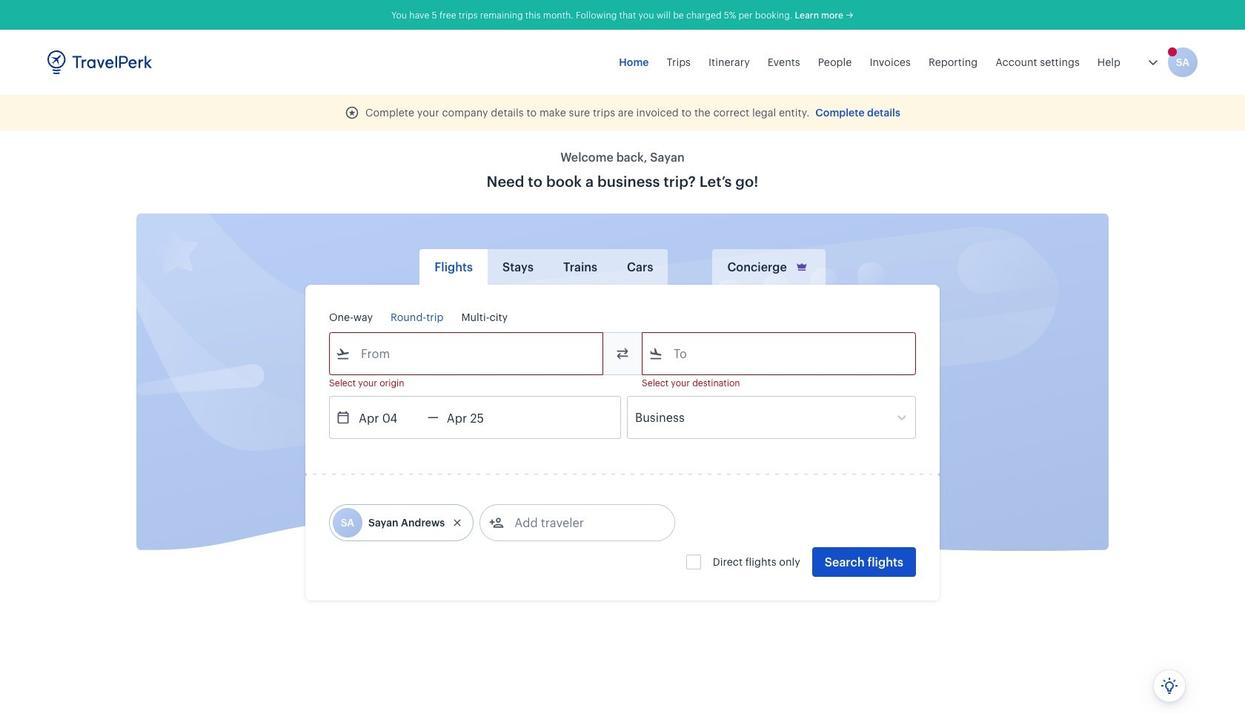Task type: vqa. For each thing, say whether or not it's contained in the screenshot.
Depart text box
yes



Task type: locate. For each thing, give the bounding box(es) containing it.
Return text field
[[439, 397, 516, 438]]

Add traveler search field
[[504, 511, 659, 535]]



Task type: describe. For each thing, give the bounding box(es) containing it.
Depart text field
[[351, 397, 428, 438]]

From search field
[[351, 342, 584, 366]]

To search field
[[664, 342, 896, 366]]



